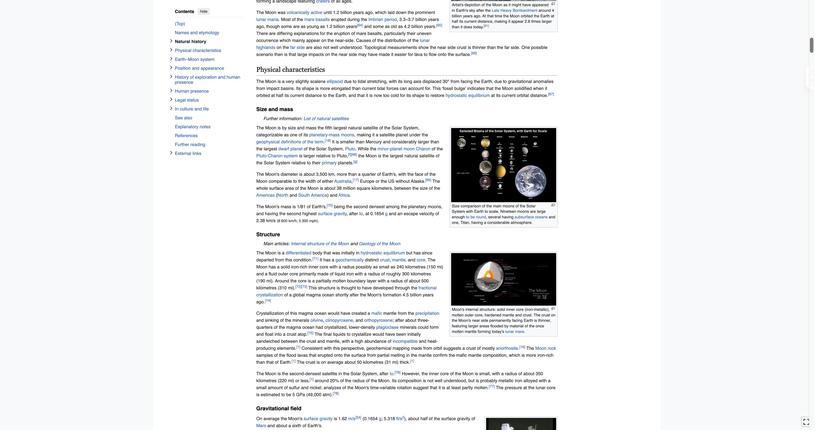 Task type: locate. For each thing, give the bounding box(es) containing it.
1 note from the top
[[257, 115, 558, 122]]

note
[[257, 115, 558, 122], [257, 240, 558, 247]]

0 vertical spatial x small image
[[169, 75, 173, 78]]

6 x small image from the top
[[169, 151, 173, 155]]

0 vertical spatial note
[[257, 115, 558, 122]]

1 vertical spatial note
[[257, 240, 558, 247]]

1 vertical spatial x small image
[[169, 98, 173, 101]]

2 x small image from the top
[[169, 48, 173, 52]]

2 vertical spatial x small image
[[169, 106, 173, 110]]

1 x small image from the top
[[169, 75, 173, 78]]

x small image
[[169, 75, 173, 78], [169, 98, 173, 101], [169, 106, 173, 110]]

x small image
[[169, 39, 173, 43], [169, 48, 173, 52], [169, 57, 173, 61], [169, 66, 173, 70], [169, 89, 173, 92], [169, 151, 173, 155]]



Task type: describe. For each thing, give the bounding box(es) containing it.
fullscreen image
[[804, 419, 810, 426]]

2 note from the top
[[257, 240, 558, 247]]

5 x small image from the top
[[169, 89, 173, 92]]

3 x small image from the top
[[169, 57, 173, 61]]

3 x small image from the top
[[169, 106, 173, 110]]

4 x small image from the top
[[169, 66, 173, 70]]

2 x small image from the top
[[169, 98, 173, 101]]

1 x small image from the top
[[169, 39, 173, 43]]



Task type: vqa. For each thing, say whether or not it's contained in the screenshot.
the bottommost note
yes



